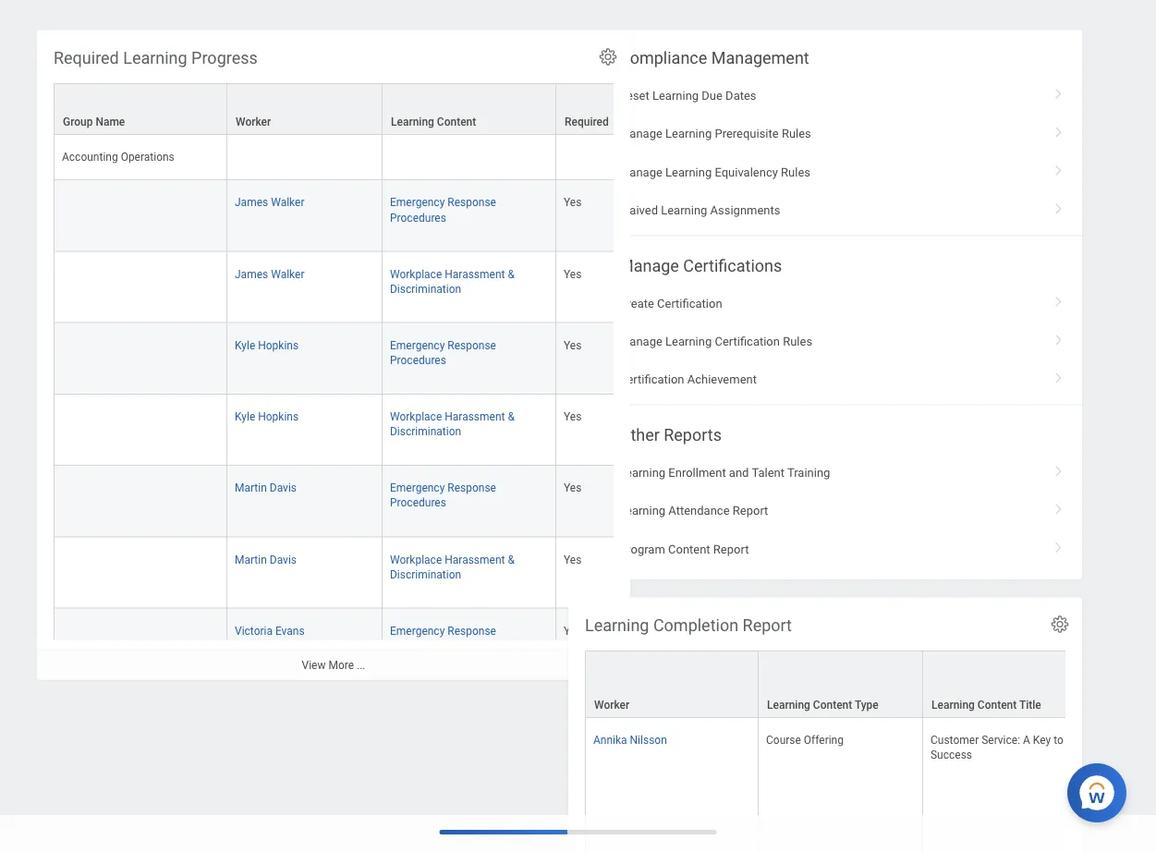 Task type: locate. For each thing, give the bounding box(es) containing it.
4 emergency from the top
[[390, 625, 445, 638]]

3 chevron right image from the top
[[1048, 367, 1072, 385]]

3 emergency response procedures from the top
[[390, 482, 497, 510]]

chevron right image for manage learning equivalency rules
[[1048, 159, 1072, 177]]

menu group image for manage certifications
[[585, 252, 610, 277]]

manage down reset
[[620, 127, 663, 141]]

2 vertical spatial certification
[[620, 373, 685, 387]]

certification inside 'link'
[[620, 373, 685, 387]]

list containing learning enrollment and talent training
[[569, 454, 1083, 569]]

chevron right image inside program content report link
[[1048, 536, 1072, 555]]

2 workplace harassment & discrimination link from the top
[[390, 407, 515, 438]]

walker for workplace
[[271, 268, 305, 281]]

emergency response procedures link for victoria evans
[[390, 621, 497, 653]]

walker for emergency
[[271, 196, 305, 209]]

workplace harassment & discrimination
[[390, 268, 515, 295], [390, 410, 515, 438], [390, 553, 515, 581]]

row containing worker
[[585, 651, 1157, 719]]

3 harassment from the top
[[445, 553, 505, 566]]

hopkins
[[258, 339, 299, 352], [258, 410, 299, 423]]

1 martin from the top
[[235, 482, 267, 495]]

certification
[[658, 297, 723, 311], [715, 335, 780, 349], [620, 373, 685, 387]]

2 vertical spatial rules
[[783, 335, 813, 349]]

1 kyle hopkins link from the top
[[235, 335, 299, 352]]

0 vertical spatial rules
[[782, 127, 812, 141]]

required up accounting operations row
[[565, 116, 609, 129]]

1 chevron right image from the top
[[1048, 82, 1072, 101]]

2 & from the top
[[508, 410, 515, 423]]

1 menu group image from the top
[[585, 44, 610, 69]]

1 response from the top
[[448, 196, 497, 209]]

list
[[569, 77, 1083, 230], [569, 285, 1083, 400], [569, 454, 1083, 569]]

certification up achievement
[[715, 335, 780, 349]]

discrimination
[[390, 283, 462, 295], [390, 425, 462, 438], [390, 568, 462, 581]]

menu group image for compliance management
[[585, 44, 610, 69]]

manage certifications
[[620, 256, 783, 276]]

course offering element
[[767, 731, 844, 747]]

management
[[712, 49, 810, 68]]

row containing victoria evans
[[54, 609, 1096, 680]]

response inside row
[[448, 625, 497, 638]]

workplace harassment & discrimination for james walker
[[390, 268, 515, 295]]

manage for manage learning equivalency rules
[[620, 165, 663, 179]]

7 yes from the top
[[564, 625, 582, 638]]

3 manage from the top
[[620, 256, 680, 276]]

workplace for walker
[[390, 268, 442, 281]]

workplace harassment & discrimination link
[[390, 264, 515, 295], [390, 407, 515, 438], [390, 550, 515, 581]]

2 list from the top
[[569, 285, 1083, 400]]

1 martin davis from the top
[[235, 482, 297, 495]]

5 chevron right image from the top
[[1048, 460, 1072, 478]]

rules down manage learning prerequisite rules link
[[781, 165, 811, 179]]

manage up the create
[[620, 256, 680, 276]]

title
[[1020, 699, 1042, 712]]

0 vertical spatial walker
[[271, 196, 305, 209]]

chevron right image
[[1048, 290, 1072, 309], [1048, 329, 1072, 347], [1048, 367, 1072, 385], [1048, 498, 1072, 517]]

1 vertical spatial james walker link
[[235, 264, 305, 281]]

1 kyle from the top
[[235, 339, 255, 352]]

1 james walker link from the top
[[235, 193, 305, 209]]

3 discrimination from the top
[[390, 568, 462, 581]]

1 & from the top
[[508, 268, 515, 281]]

1 vertical spatial discrimination
[[390, 425, 462, 438]]

required up group name
[[54, 49, 119, 68]]

1 discrimination from the top
[[390, 283, 462, 295]]

0 horizontal spatial worker column header
[[227, 83, 383, 136]]

accounting operations row
[[54, 135, 1096, 181]]

1 horizontal spatial worker
[[595, 699, 630, 712]]

kyle hopkins for emergency
[[235, 339, 299, 352]]

1 vertical spatial kyle
[[235, 410, 255, 423]]

1 horizontal spatial worker column header
[[585, 651, 759, 719]]

chevron right image for learning attendance report
[[1048, 498, 1072, 517]]

6 chevron right image from the top
[[1048, 536, 1072, 555]]

2 davis from the top
[[270, 553, 297, 566]]

discrimination for davis
[[390, 568, 462, 581]]

1 vertical spatial required
[[565, 116, 609, 129]]

2 workplace harassment & discrimination from the top
[[390, 410, 515, 438]]

2 discrimination from the top
[[390, 425, 462, 438]]

2 response from the top
[[448, 339, 497, 352]]

0 vertical spatial kyle
[[235, 339, 255, 352]]

required for required learning progress
[[54, 49, 119, 68]]

1 workplace from the top
[[390, 268, 442, 281]]

procedures for victoria evans
[[390, 640, 447, 653]]

3 response from the top
[[448, 482, 497, 495]]

2 vertical spatial &
[[508, 553, 515, 566]]

james walker link
[[235, 193, 305, 209], [235, 264, 305, 281]]

manage inside manage learning certification rules link
[[620, 335, 663, 349]]

martin davis link for emergency
[[235, 478, 297, 495]]

0 vertical spatial list
[[569, 77, 1083, 230]]

2 kyle hopkins from the top
[[235, 410, 299, 423]]

0 horizontal spatial worker button
[[227, 84, 382, 134]]

required button
[[557, 84, 637, 134]]

1 vertical spatial harassment
[[445, 410, 505, 423]]

4 chevron right image from the top
[[1048, 498, 1072, 517]]

0 vertical spatial worker button
[[227, 84, 382, 134]]

davis
[[270, 482, 297, 495], [270, 553, 297, 566]]

martin for workplace harassment & discrimination
[[235, 553, 267, 566]]

0 vertical spatial menu group image
[[585, 44, 610, 69]]

1 emergency from the top
[[390, 196, 445, 209]]

cell
[[227, 135, 383, 181], [383, 135, 557, 181], [557, 135, 638, 181], [54, 181, 227, 252], [54, 252, 227, 323], [54, 323, 227, 395], [54, 395, 227, 466], [54, 466, 227, 538], [54, 538, 227, 609], [54, 609, 227, 680], [585, 820, 759, 853], [759, 820, 924, 853], [924, 820, 1098, 853]]

0 vertical spatial kyle hopkins
[[235, 339, 299, 352]]

worker
[[236, 116, 271, 129], [595, 699, 630, 712]]

2 procedures from the top
[[390, 354, 447, 367]]

learning
[[123, 49, 187, 68], [653, 89, 699, 103], [391, 116, 434, 129], [666, 127, 712, 141], [666, 165, 712, 179], [661, 204, 708, 218], [666, 335, 712, 349], [620, 466, 666, 480], [620, 505, 666, 518], [585, 616, 650, 636], [768, 699, 811, 712], [932, 699, 975, 712]]

1 james walker from the top
[[235, 196, 305, 209]]

0 vertical spatial hopkins
[[258, 339, 299, 352]]

4 manage from the top
[[620, 335, 663, 349]]

harassment for james walker
[[445, 268, 505, 281]]

0 vertical spatial martin davis
[[235, 482, 297, 495]]

0 vertical spatial report
[[733, 505, 769, 518]]

3 workplace harassment & discrimination from the top
[[390, 553, 515, 581]]

&
[[508, 268, 515, 281], [508, 410, 515, 423], [508, 553, 515, 566]]

chevron right image inside manage learning prerequisite rules link
[[1048, 121, 1072, 139]]

harassment for martin davis
[[445, 553, 505, 566]]

martin for emergency response procedures
[[235, 482, 267, 495]]

davis for workplace
[[270, 553, 297, 566]]

chevron right image inside learning enrollment and talent training link
[[1048, 460, 1072, 478]]

customer
[[931, 734, 979, 747]]

2 emergency response procedures link from the top
[[390, 335, 497, 367]]

0 vertical spatial worker
[[236, 116, 271, 129]]

& for james walker
[[508, 268, 515, 281]]

2 vertical spatial discrimination
[[390, 568, 462, 581]]

1 manage from the top
[[620, 127, 663, 141]]

report
[[733, 505, 769, 518], [714, 543, 749, 557], [743, 616, 792, 636]]

4 emergency response procedures from the top
[[390, 625, 497, 653]]

hopkins for workplace
[[258, 410, 299, 423]]

1 vertical spatial davis
[[270, 553, 297, 566]]

group name column header
[[54, 83, 227, 136]]

required learning progress element
[[37, 31, 1096, 853]]

chevron right image inside manage learning equivalency rules link
[[1048, 159, 1072, 177]]

1 vertical spatial worker button
[[586, 652, 758, 718]]

kyle hopkins
[[235, 339, 299, 352], [235, 410, 299, 423]]

menu group image
[[585, 44, 610, 69], [585, 252, 610, 277]]

yes
[[564, 196, 582, 209], [564, 268, 582, 281], [564, 339, 582, 352], [564, 410, 582, 423], [564, 482, 582, 495], [564, 553, 582, 566], [564, 625, 582, 638]]

0 vertical spatial james walker
[[235, 196, 305, 209]]

emergency response procedures link for kyle hopkins
[[390, 335, 497, 367]]

3 yes from the top
[[564, 339, 582, 352]]

waived
[[620, 204, 658, 218]]

1 vertical spatial workplace
[[390, 410, 442, 423]]

required for required
[[565, 116, 609, 129]]

program content report
[[620, 543, 749, 557]]

list containing create certification
[[569, 285, 1083, 400]]

response for evans
[[448, 625, 497, 638]]

worker button
[[227, 84, 382, 134], [586, 652, 758, 718]]

workplace harassment & discrimination link for james walker
[[390, 264, 515, 295]]

2 yes from the top
[[564, 268, 582, 281]]

kyle hopkins link for workplace
[[235, 407, 299, 423]]

james walker link for emergency
[[235, 193, 305, 209]]

chevron right image inside learning attendance report link
[[1048, 498, 1072, 517]]

4 chevron right image from the top
[[1048, 197, 1072, 216]]

rules for manage certifications
[[783, 335, 813, 349]]

hopkins for emergency
[[258, 339, 299, 352]]

worker down the progress
[[236, 116, 271, 129]]

worker up annika
[[595, 699, 630, 712]]

1 walker from the top
[[271, 196, 305, 209]]

0 horizontal spatial worker
[[236, 116, 271, 129]]

martin
[[235, 482, 267, 495], [235, 553, 267, 566]]

1 vertical spatial list
[[569, 285, 1083, 400]]

learning enrollment and talent training link
[[569, 454, 1083, 493]]

workplace
[[390, 268, 442, 281], [390, 410, 442, 423], [390, 553, 442, 566]]

3 emergency from the top
[[390, 482, 445, 495]]

certification down manage certifications
[[658, 297, 723, 311]]

3 emergency response procedures link from the top
[[390, 478, 497, 510]]

emergency for hopkins
[[390, 339, 445, 352]]

nilsson
[[630, 734, 667, 747]]

0 vertical spatial harassment
[[445, 268, 505, 281]]

1 vertical spatial certification
[[715, 335, 780, 349]]

list containing reset learning due dates
[[569, 77, 1083, 230]]

report right completion
[[743, 616, 792, 636]]

2 hopkins from the top
[[258, 410, 299, 423]]

2 james walker link from the top
[[235, 264, 305, 281]]

manage up 'waived'
[[620, 165, 663, 179]]

kyle
[[235, 339, 255, 352], [235, 410, 255, 423]]

workplace for davis
[[390, 553, 442, 566]]

waived learning assignments link
[[569, 192, 1083, 230]]

2 vertical spatial report
[[743, 616, 792, 636]]

2 chevron right image from the top
[[1048, 121, 1072, 139]]

1 vertical spatial kyle hopkins
[[235, 410, 299, 423]]

1 vertical spatial hopkins
[[258, 410, 299, 423]]

1 vertical spatial james walker
[[235, 268, 305, 281]]

chevron right image inside waived learning assignments link
[[1048, 197, 1072, 216]]

chevron right image
[[1048, 82, 1072, 101], [1048, 121, 1072, 139], [1048, 159, 1072, 177], [1048, 197, 1072, 216], [1048, 460, 1072, 478], [1048, 536, 1072, 555]]

3 & from the top
[[508, 553, 515, 566]]

2 chevron right image from the top
[[1048, 329, 1072, 347]]

procedures for james walker
[[390, 211, 447, 224]]

rules down the create certification link
[[783, 335, 813, 349]]

chevron right image for reset learning due dates
[[1048, 82, 1072, 101]]

1 list from the top
[[569, 77, 1083, 230]]

certification up other on the right of the page
[[620, 373, 685, 387]]

rules down reset learning due dates 'link'
[[782, 127, 812, 141]]

0 vertical spatial &
[[508, 268, 515, 281]]

2 martin davis link from the top
[[235, 550, 297, 566]]

1 vertical spatial martin davis link
[[235, 550, 297, 566]]

rules
[[782, 127, 812, 141], [781, 165, 811, 179], [783, 335, 813, 349]]

4 response from the top
[[448, 625, 497, 638]]

2 james from the top
[[235, 268, 268, 281]]

2 vertical spatial workplace harassment & discrimination link
[[390, 550, 515, 581]]

chevron right image for manage learning certification rules
[[1048, 329, 1072, 347]]

1 workplace harassment & discrimination link from the top
[[390, 264, 515, 295]]

harassment for kyle hopkins
[[445, 410, 505, 423]]

learning completion report element
[[569, 598, 1157, 853]]

0 vertical spatial workplace harassment & discrimination link
[[390, 264, 515, 295]]

worker for worker popup button within required learning progress element
[[236, 116, 271, 129]]

1 hopkins from the top
[[258, 339, 299, 352]]

1 james from the top
[[235, 196, 268, 209]]

achievement
[[688, 373, 757, 387]]

procedures
[[390, 211, 447, 224], [390, 354, 447, 367], [390, 497, 447, 510], [390, 640, 447, 653]]

chevron right image for waived learning assignments
[[1048, 197, 1072, 216]]

report for learning completion report
[[743, 616, 792, 636]]

1 vertical spatial &
[[508, 410, 515, 423]]

4 yes from the top
[[564, 410, 582, 423]]

worker column header
[[227, 83, 383, 136], [585, 651, 759, 719]]

martin davis for emergency
[[235, 482, 297, 495]]

martin davis link
[[235, 478, 297, 495], [235, 550, 297, 566]]

3 chevron right image from the top
[[1048, 159, 1072, 177]]

learning content type button
[[759, 652, 923, 718]]

list for compliance management
[[569, 77, 1083, 230]]

chevron right image for certification achievement
[[1048, 367, 1072, 385]]

manage inside manage learning equivalency rules link
[[620, 165, 663, 179]]

2 martin from the top
[[235, 553, 267, 566]]

1 chevron right image from the top
[[1048, 290, 1072, 309]]

emergency response procedures for kyle hopkins
[[390, 339, 497, 367]]

operations
[[121, 151, 175, 164]]

james for emergency response procedures
[[235, 196, 268, 209]]

0 vertical spatial required
[[54, 49, 119, 68]]

1 yes from the top
[[564, 196, 582, 209]]

chevron right image inside reset learning due dates 'link'
[[1048, 82, 1072, 101]]

1 harassment from the top
[[445, 268, 505, 281]]

progress
[[192, 49, 258, 68]]

content inside list
[[669, 543, 711, 557]]

2 vertical spatial workplace harassment & discrimination
[[390, 553, 515, 581]]

0 vertical spatial davis
[[270, 482, 297, 495]]

2 workplace from the top
[[390, 410, 442, 423]]

0 vertical spatial james
[[235, 196, 268, 209]]

manage
[[620, 127, 663, 141], [620, 165, 663, 179], [620, 256, 680, 276], [620, 335, 663, 349]]

view more ... link
[[37, 650, 631, 681]]

2 kyle from the top
[[235, 410, 255, 423]]

content inside required learning progress element
[[437, 116, 476, 129]]

2 harassment from the top
[[445, 410, 505, 423]]

create certification
[[620, 297, 723, 311]]

list for manage certifications
[[569, 285, 1083, 400]]

2 martin davis from the top
[[235, 553, 297, 566]]

4 emergency response procedures link from the top
[[390, 621, 497, 653]]

1 vertical spatial worker
[[595, 699, 630, 712]]

emergency response procedures
[[390, 196, 497, 224], [390, 339, 497, 367], [390, 482, 497, 510], [390, 625, 497, 653]]

1 davis from the top
[[270, 482, 297, 495]]

4 procedures from the top
[[390, 640, 447, 653]]

2 kyle hopkins link from the top
[[235, 407, 299, 423]]

james walker for workplace
[[235, 268, 305, 281]]

group name
[[63, 116, 125, 129]]

3 list from the top
[[569, 454, 1083, 569]]

0 vertical spatial martin
[[235, 482, 267, 495]]

1 martin davis link from the top
[[235, 478, 297, 495]]

content
[[437, 116, 476, 129], [669, 543, 711, 557], [814, 699, 853, 712], [978, 699, 1017, 712]]

walker
[[271, 196, 305, 209], [271, 268, 305, 281]]

1 emergency response procedures from the top
[[390, 196, 497, 224]]

1 vertical spatial workplace harassment & discrimination
[[390, 410, 515, 438]]

worker inside required learning progress element
[[236, 116, 271, 129]]

procedures for martin davis
[[390, 497, 447, 510]]

1 vertical spatial martin davis
[[235, 553, 297, 566]]

1 vertical spatial walker
[[271, 268, 305, 281]]

& for martin davis
[[508, 553, 515, 566]]

chevron right image inside certification achievement 'link'
[[1048, 367, 1072, 385]]

1 vertical spatial workplace harassment & discrimination link
[[390, 407, 515, 438]]

learning inside 'link'
[[653, 89, 699, 103]]

2 vertical spatial list
[[569, 454, 1083, 569]]

program content report link
[[569, 531, 1083, 569]]

worker inside learning completion report element
[[595, 699, 630, 712]]

1 vertical spatial kyle hopkins link
[[235, 407, 299, 423]]

evans
[[276, 625, 305, 638]]

0 vertical spatial workplace harassment & discrimination
[[390, 268, 515, 295]]

other reports
[[620, 426, 722, 445]]

2 james walker from the top
[[235, 268, 305, 281]]

2 emergency from the top
[[390, 339, 445, 352]]

2 manage from the top
[[620, 165, 663, 179]]

1 horizontal spatial required
[[565, 116, 609, 129]]

0 vertical spatial certification
[[658, 297, 723, 311]]

james walker
[[235, 196, 305, 209], [235, 268, 305, 281]]

0 horizontal spatial required
[[54, 49, 119, 68]]

2 emergency response procedures from the top
[[390, 339, 497, 367]]

1 vertical spatial report
[[714, 543, 749, 557]]

2 vertical spatial harassment
[[445, 553, 505, 566]]

report down and
[[733, 505, 769, 518]]

course
[[767, 734, 802, 747]]

1 vertical spatial menu group image
[[585, 252, 610, 277]]

manage learning equivalency rules link
[[569, 153, 1083, 192]]

0 vertical spatial kyle hopkins link
[[235, 335, 299, 352]]

chevron right image for manage learning prerequisite rules
[[1048, 121, 1072, 139]]

view more ...
[[302, 659, 366, 672]]

2 vertical spatial workplace
[[390, 553, 442, 566]]

1 vertical spatial james
[[235, 268, 268, 281]]

0 vertical spatial workplace
[[390, 268, 442, 281]]

1 vertical spatial martin
[[235, 553, 267, 566]]

1 procedures from the top
[[390, 211, 447, 224]]

response
[[448, 196, 497, 209], [448, 339, 497, 352], [448, 482, 497, 495], [448, 625, 497, 638]]

0 vertical spatial james walker link
[[235, 193, 305, 209]]

chevron right image inside the create certification link
[[1048, 290, 1072, 309]]

report for learning attendance report
[[733, 505, 769, 518]]

1 horizontal spatial worker button
[[586, 652, 758, 718]]

emergency response procedures for victoria evans
[[390, 625, 497, 653]]

0 vertical spatial martin davis link
[[235, 478, 297, 495]]

row
[[54, 83, 1096, 136], [54, 181, 1096, 252], [54, 252, 1096, 323], [54, 323, 1096, 395], [54, 395, 1096, 466], [54, 466, 1096, 538], [54, 538, 1096, 609], [54, 609, 1096, 680], [585, 651, 1157, 719], [585, 719, 1157, 820], [585, 820, 1157, 853]]

chevron right image inside manage learning certification rules link
[[1048, 329, 1072, 347]]

learning content column header
[[383, 83, 557, 136]]

1 emergency response procedures link from the top
[[390, 193, 497, 224]]

3 workplace from the top
[[390, 553, 442, 566]]

martin davis
[[235, 482, 297, 495], [235, 553, 297, 566]]

2 walker from the top
[[271, 268, 305, 281]]

3 procedures from the top
[[390, 497, 447, 510]]

harassment
[[445, 268, 505, 281], [445, 410, 505, 423], [445, 553, 505, 566]]

2 menu group image from the top
[[585, 252, 610, 277]]

required
[[54, 49, 119, 68], [565, 116, 609, 129]]

manage down the create
[[620, 335, 663, 349]]

configure required learning progress image
[[598, 47, 619, 68]]

learning attendance report
[[620, 505, 769, 518]]

manage inside manage learning prerequisite rules link
[[620, 127, 663, 141]]

0 vertical spatial discrimination
[[390, 283, 462, 295]]

worker for worker popup button within learning completion report element
[[595, 699, 630, 712]]

manage for manage learning prerequisite rules
[[620, 127, 663, 141]]

required inside required popup button
[[565, 116, 609, 129]]

3 workplace harassment & discrimination link from the top
[[390, 550, 515, 581]]

learning content title
[[932, 699, 1042, 712]]

report down attendance
[[714, 543, 749, 557]]

1 vertical spatial worker column header
[[585, 651, 759, 719]]

workplace harassment & discrimination link for kyle hopkins
[[390, 407, 515, 438]]

emergency for evans
[[390, 625, 445, 638]]

1 kyle hopkins from the top
[[235, 339, 299, 352]]

1 workplace harassment & discrimination from the top
[[390, 268, 515, 295]]

response for walker
[[448, 196, 497, 209]]



Task type: vqa. For each thing, say whether or not it's contained in the screenshot.
the worker 'POPUP BUTTON' to the right
yes



Task type: describe. For each thing, give the bounding box(es) containing it.
worker button inside required learning progress element
[[227, 84, 382, 134]]

service:
[[982, 734, 1021, 747]]

davis for emergency
[[270, 482, 297, 495]]

kyle for emergency response procedures
[[235, 339, 255, 352]]

emergency response procedures link for martin davis
[[390, 478, 497, 510]]

discrimination for hopkins
[[390, 425, 462, 438]]

success
[[931, 749, 973, 762]]

and
[[729, 466, 749, 480]]

manage for manage certifications
[[620, 256, 680, 276]]

key
[[1034, 734, 1052, 747]]

content for learning content
[[437, 116, 476, 129]]

other
[[620, 426, 660, 445]]

compliance management
[[620, 49, 810, 68]]

reset
[[620, 89, 650, 103]]

workplace harassment & discrimination link for martin davis
[[390, 550, 515, 581]]

reset learning due dates
[[620, 89, 757, 103]]

chevron right image for learning enrollment and talent training
[[1048, 460, 1072, 478]]

response for hopkins
[[448, 339, 497, 352]]

assignments
[[711, 204, 781, 218]]

emergency for walker
[[390, 196, 445, 209]]

annika
[[594, 734, 628, 747]]

waived learning assignments
[[620, 204, 781, 218]]

learning content type
[[768, 699, 879, 712]]

manage learning certification rules
[[620, 335, 813, 349]]

dates
[[726, 89, 757, 103]]

rules for compliance management
[[782, 127, 812, 141]]

emergency response procedures link for james walker
[[390, 193, 497, 224]]

manage learning prerequisite rules
[[620, 127, 812, 141]]

kyle hopkins link for emergency
[[235, 335, 299, 352]]

workplace harassment & discrimination for martin davis
[[390, 553, 515, 581]]

content for learning content type
[[814, 699, 853, 712]]

james walker link for workplace
[[235, 264, 305, 281]]

discrimination for walker
[[390, 283, 462, 295]]

workplace for hopkins
[[390, 410, 442, 423]]

learning content button
[[383, 84, 556, 134]]

to
[[1054, 734, 1064, 747]]

completion
[[654, 616, 739, 636]]

6 yes from the top
[[564, 553, 582, 566]]

victoria evans link
[[235, 621, 305, 638]]

group name button
[[55, 84, 227, 134]]

offering
[[804, 734, 844, 747]]

customer service: a key to success
[[931, 734, 1067, 762]]

reset learning due dates link
[[569, 77, 1083, 115]]

0 vertical spatial worker column header
[[227, 83, 383, 136]]

manage learning equivalency rules
[[620, 165, 811, 179]]

accounting
[[62, 151, 118, 164]]

course offering
[[767, 734, 844, 747]]

response for davis
[[448, 482, 497, 495]]

required learning progress
[[54, 49, 258, 68]]

1 vertical spatial rules
[[781, 165, 811, 179]]

manage learning certification rules link
[[569, 323, 1083, 361]]

content for learning content title
[[978, 699, 1017, 712]]

james walker for emergency
[[235, 196, 305, 209]]

james for workplace harassment & discrimination
[[235, 268, 268, 281]]

due
[[702, 89, 723, 103]]

group
[[63, 116, 93, 129]]

victoria
[[235, 625, 273, 638]]

martin davis link for workplace
[[235, 550, 297, 566]]

report for program content report
[[714, 543, 749, 557]]

content for program content report
[[669, 543, 711, 557]]

reports
[[664, 426, 722, 445]]

workplace harassment & discrimination for kyle hopkins
[[390, 410, 515, 438]]

emergency for davis
[[390, 482, 445, 495]]

talent
[[752, 466, 785, 480]]

learning content type column header
[[759, 651, 924, 719]]

row containing annika nilsson
[[585, 719, 1157, 820]]

learning completion report
[[585, 616, 792, 636]]

equivalency
[[715, 165, 778, 179]]

emergency response procedures for james walker
[[390, 196, 497, 224]]

learning enrollment and talent training
[[620, 466, 831, 480]]

row containing group name
[[54, 83, 1096, 136]]

learning content title button
[[924, 652, 1097, 718]]

create certification link
[[569, 285, 1083, 323]]

program
[[620, 543, 666, 557]]

victoria evans
[[235, 625, 305, 638]]

more
[[329, 659, 354, 672]]

enrollment
[[669, 466, 726, 480]]

view
[[302, 659, 326, 672]]

annika nilsson
[[594, 734, 667, 747]]

manage for manage learning certification rules
[[620, 335, 663, 349]]

emergency response procedures for martin davis
[[390, 482, 497, 510]]

kyle hopkins for workplace
[[235, 410, 299, 423]]

configure learning completion report image
[[1050, 615, 1071, 635]]

procedures for kyle hopkins
[[390, 354, 447, 367]]

certification achievement
[[620, 373, 757, 387]]

create
[[620, 297, 655, 311]]

accounting operations
[[62, 151, 175, 164]]

certifications
[[684, 256, 783, 276]]

worker button inside learning completion report element
[[586, 652, 758, 718]]

compliance
[[620, 49, 708, 68]]

learning attendance report link
[[569, 493, 1083, 531]]

manage learning prerequisite rules link
[[569, 115, 1083, 153]]

attendance
[[669, 505, 730, 518]]

martin davis for workplace
[[235, 553, 297, 566]]

chevron right image for program content report
[[1048, 536, 1072, 555]]

a
[[1024, 734, 1031, 747]]

training
[[788, 466, 831, 480]]

& for kyle hopkins
[[508, 410, 515, 423]]

kyle for workplace harassment & discrimination
[[235, 410, 255, 423]]

chevron right image for create certification
[[1048, 290, 1072, 309]]

certification achievement link
[[569, 361, 1083, 400]]

name
[[96, 116, 125, 129]]

annika nilsson link
[[594, 731, 667, 747]]

type
[[855, 699, 879, 712]]

5 yes from the top
[[564, 482, 582, 495]]

prerequisite
[[715, 127, 779, 141]]

learning content
[[391, 116, 476, 129]]

...
[[357, 659, 366, 672]]



